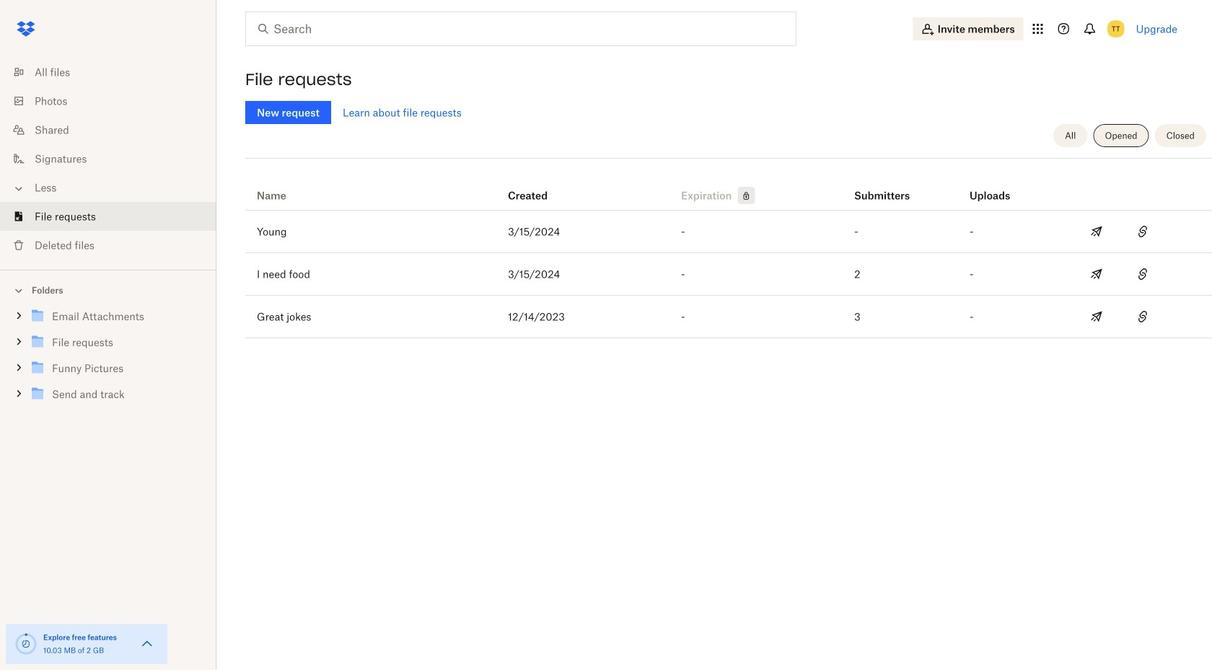 Task type: describe. For each thing, give the bounding box(es) containing it.
send email image for 2nd copy link icon
[[1088, 266, 1105, 283]]

1 row from the top
[[245, 164, 1212, 211]]

4 row from the top
[[245, 296, 1212, 338]]

2 copy link image from the top
[[1134, 266, 1152, 283]]

pro trial element
[[732, 187, 755, 204]]

send email image
[[1088, 308, 1105, 325]]

1 copy link image from the top
[[1134, 223, 1152, 240]]

send email image for 3rd copy link icon from the bottom
[[1088, 223, 1105, 240]]

less image
[[12, 181, 26, 196]]

1 column header from the left
[[854, 170, 912, 204]]

2 row from the top
[[245, 211, 1212, 253]]

quota usage progress bar
[[14, 633, 38, 656]]

Search text field
[[273, 20, 766, 38]]



Task type: locate. For each thing, give the bounding box(es) containing it.
1 vertical spatial cell
[[1166, 296, 1212, 338]]

1 cell from the top
[[1166, 211, 1212, 253]]

2 column header from the left
[[970, 170, 1027, 204]]

3 row from the top
[[245, 253, 1212, 296]]

send email image
[[1088, 223, 1105, 240], [1088, 266, 1105, 283]]

1 horizontal spatial column header
[[970, 170, 1027, 204]]

row
[[245, 164, 1212, 211], [245, 211, 1212, 253], [245, 253, 1212, 296], [245, 296, 1212, 338]]

column header
[[854, 170, 912, 204], [970, 170, 1027, 204]]

0 vertical spatial send email image
[[1088, 223, 1105, 240]]

2 cell from the top
[[1166, 296, 1212, 338]]

table
[[245, 164, 1212, 338]]

group
[[0, 301, 216, 418]]

0 vertical spatial copy link image
[[1134, 223, 1152, 240]]

cell for 2nd row
[[1166, 211, 1212, 253]]

cell
[[1166, 211, 1212, 253], [1166, 296, 1212, 338]]

cell for fourth row from the top of the page
[[1166, 296, 1212, 338]]

1 vertical spatial send email image
[[1088, 266, 1105, 283]]

list
[[0, 49, 216, 270]]

row group
[[245, 211, 1212, 338]]

copy link image
[[1134, 223, 1152, 240], [1134, 266, 1152, 283], [1134, 308, 1152, 325]]

0 horizontal spatial column header
[[854, 170, 912, 204]]

1 send email image from the top
[[1088, 223, 1105, 240]]

1 vertical spatial copy link image
[[1134, 266, 1152, 283]]

list item
[[0, 202, 216, 231]]

2 send email image from the top
[[1088, 266, 1105, 283]]

dropbox image
[[12, 14, 40, 43]]

3 copy link image from the top
[[1134, 308, 1152, 325]]

2 vertical spatial copy link image
[[1134, 308, 1152, 325]]

quota usage image
[[14, 633, 38, 656]]

0 vertical spatial cell
[[1166, 211, 1212, 253]]



Task type: vqa. For each thing, say whether or not it's contained in the screenshot.
Quota usage image
yes



